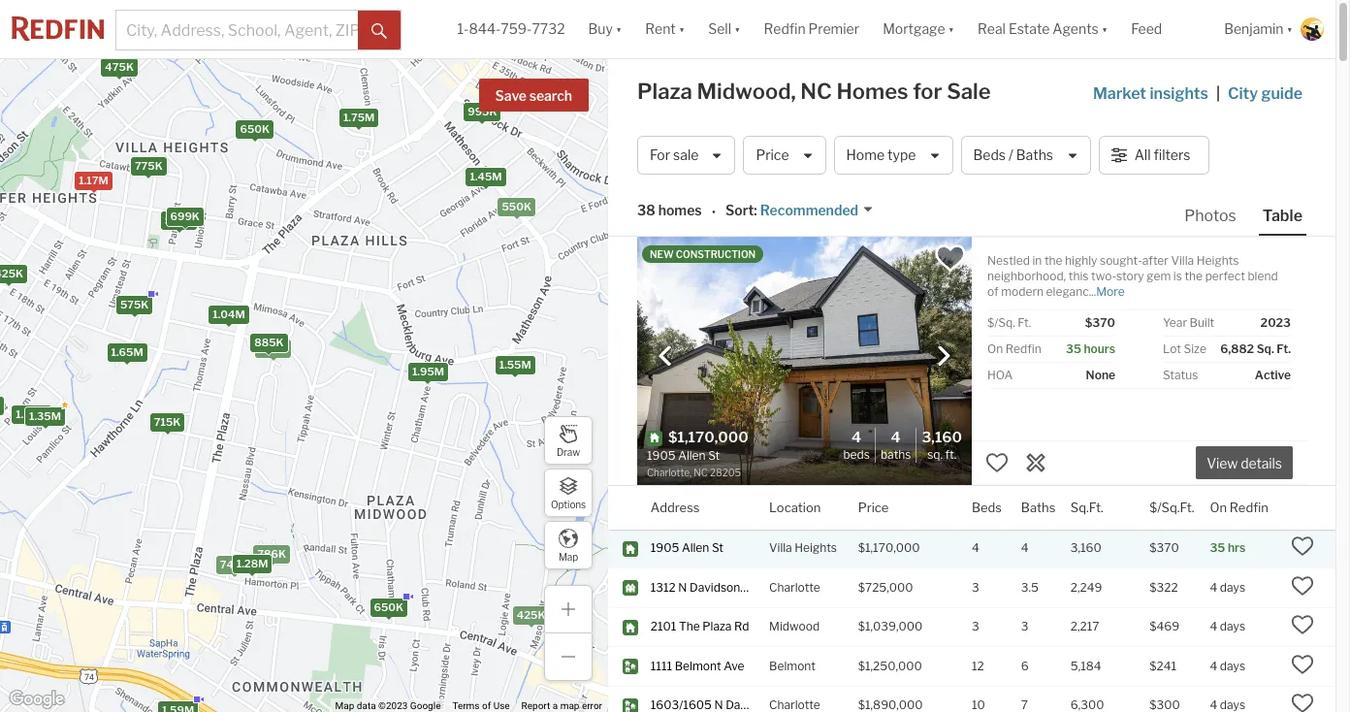 Task type: vqa. For each thing, say whether or not it's contained in the screenshot.
Reset
no



Task type: locate. For each thing, give the bounding box(es) containing it.
on up hoa
[[988, 342, 1003, 356]]

2 4 days from the top
[[1210, 619, 1246, 634]]

1 vertical spatial days
[[1220, 619, 1246, 634]]

1.04m
[[212, 307, 245, 320]]

0 vertical spatial $370
[[1085, 315, 1116, 330]]

0 horizontal spatial heights
[[795, 541, 837, 555]]

address
[[651, 499, 700, 515]]

favorite this home image
[[1291, 535, 1315, 558], [1291, 574, 1315, 598]]

0 horizontal spatial st
[[712, 541, 724, 555]]

0 vertical spatial days
[[1220, 580, 1246, 595]]

st right davidson
[[743, 580, 755, 595]]

of
[[988, 284, 999, 299], [482, 701, 491, 711]]

ft. right the $/sq.
[[1018, 315, 1032, 330]]

report a map error
[[522, 701, 603, 711]]

sell
[[709, 21, 732, 37]]

belmont left ave
[[675, 659, 722, 673]]

0 horizontal spatial on redfin
[[988, 342, 1042, 356]]

2 horizontal spatial redfin
[[1230, 499, 1269, 515]]

rent ▾
[[646, 21, 685, 37]]

plaza left rd
[[703, 619, 732, 634]]

plaza down rent ▾ button
[[637, 79, 693, 104]]

0 horizontal spatial 425k
[[0, 266, 23, 280]]

favorite button checkbox
[[934, 242, 967, 275]]

google image
[[5, 687, 69, 712]]

0 vertical spatial redfin
[[764, 21, 806, 37]]

beds left /
[[974, 147, 1006, 163]]

beds left the 4 baths on the bottom of page
[[844, 447, 870, 461]]

baths right /
[[1017, 147, 1054, 163]]

0 vertical spatial price
[[756, 147, 789, 163]]

sq. right the 4 baths on the bottom of page
[[928, 447, 943, 461]]

0 horizontal spatial ft.
[[946, 447, 957, 461]]

6
[[1022, 659, 1029, 673]]

1 vertical spatial heights
[[795, 541, 837, 555]]

0 vertical spatial 425k
[[0, 266, 23, 280]]

x-out this home image
[[1025, 451, 1048, 474]]

1.35m
[[29, 409, 61, 422]]

0 vertical spatial beds
[[974, 147, 1006, 163]]

st right allen on the right
[[712, 541, 724, 555]]

2,249
[[1071, 580, 1103, 595]]

davidson
[[690, 580, 741, 595]]

$1,250,000
[[858, 659, 923, 673]]

villa up charlotte
[[769, 541, 792, 555]]

0 vertical spatial on redfin
[[988, 342, 1042, 356]]

beds left baths 'button'
[[972, 499, 1002, 515]]

1 vertical spatial favorite this home image
[[1291, 574, 1315, 598]]

6 ▾ from the left
[[1287, 21, 1293, 37]]

days right $241
[[1220, 659, 1246, 673]]

homes
[[659, 202, 702, 219]]

4 days right $241
[[1210, 659, 1246, 673]]

midwood,
[[697, 79, 796, 104]]

2 vertical spatial baths
[[1022, 499, 1056, 515]]

1 horizontal spatial the
[[1185, 269, 1203, 283]]

the
[[1045, 253, 1063, 268], [1185, 269, 1203, 283]]

1 horizontal spatial of
[[988, 284, 999, 299]]

1 4 days from the top
[[1210, 580, 1246, 595]]

4 right 4 beds
[[891, 429, 901, 446]]

redfin left 'premier'
[[764, 21, 806, 37]]

▾ for benjamin ▾
[[1287, 21, 1293, 37]]

heading
[[647, 428, 805, 480]]

real
[[978, 21, 1006, 37]]

0 vertical spatial 3,160
[[922, 429, 963, 446]]

on redfin down $/sq. ft.
[[988, 342, 1042, 356]]

the right is
[[1185, 269, 1203, 283]]

1 vertical spatial of
[[482, 701, 491, 711]]

2 horizontal spatial ft.
[[1277, 342, 1291, 356]]

mortgage ▾
[[883, 21, 955, 37]]

4 left the 4 baths on the bottom of page
[[852, 429, 862, 446]]

▾ left user photo
[[1287, 21, 1293, 37]]

sell ▾
[[709, 21, 741, 37]]

location
[[769, 499, 821, 515]]

1-844-759-7732 link
[[458, 21, 565, 37]]

sq. for 3,160
[[928, 447, 943, 461]]

4 up 3.5
[[1022, 541, 1029, 555]]

12
[[972, 659, 985, 673]]

story
[[1117, 269, 1145, 283]]

days down hrs
[[1220, 580, 1246, 595]]

real estate agents ▾
[[978, 21, 1108, 37]]

0 vertical spatial 650k
[[240, 122, 269, 135]]

0 horizontal spatial villa
[[769, 541, 792, 555]]

on redfin up hrs
[[1210, 499, 1269, 515]]

after
[[1143, 253, 1169, 268]]

2 vertical spatial ft.
[[946, 447, 957, 461]]

heights up perfect
[[1197, 253, 1240, 268]]

▾ right buy
[[616, 21, 622, 37]]

1 vertical spatial on
[[1210, 499, 1227, 515]]

0 horizontal spatial price
[[756, 147, 789, 163]]

villa up is
[[1172, 253, 1195, 268]]

price up $1,170,000
[[858, 499, 889, 515]]

575k
[[120, 298, 148, 311]]

sort :
[[726, 202, 757, 219]]

1 horizontal spatial redfin
[[1006, 342, 1042, 356]]

all filters button
[[1099, 136, 1210, 175]]

$/sq.
[[988, 315, 1016, 330]]

redfin inside on redfin button
[[1230, 499, 1269, 515]]

map left data
[[335, 701, 354, 711]]

rent
[[646, 21, 676, 37]]

ft. right the 4 baths on the bottom of page
[[946, 447, 957, 461]]

$370 up $322
[[1150, 541, 1180, 555]]

sq. inside 3,160 sq. ft.
[[928, 447, 943, 461]]

1 horizontal spatial villa
[[1172, 253, 1195, 268]]

2 days from the top
[[1220, 619, 1246, 634]]

:
[[754, 202, 757, 219]]

ave
[[724, 659, 745, 673]]

google
[[410, 701, 441, 711]]

price button up $1,170,000
[[858, 486, 889, 530]]

previous button image
[[656, 346, 675, 365]]

▾ right the mortgage
[[949, 21, 955, 37]]

0 vertical spatial of
[[988, 284, 999, 299]]

a
[[553, 701, 558, 711]]

0 vertical spatial st
[[712, 541, 724, 555]]

1 vertical spatial 4 days
[[1210, 619, 1246, 634]]

0 horizontal spatial $370
[[1085, 315, 1116, 330]]

plaza
[[637, 79, 693, 104], [703, 619, 732, 634]]

4 inside 4 beds
[[852, 429, 862, 446]]

0 horizontal spatial belmont
[[675, 659, 722, 673]]

3 up 6
[[1022, 619, 1029, 634]]

▾ right rent
[[679, 21, 685, 37]]

0 horizontal spatial map
[[335, 701, 354, 711]]

▾ right sell on the top right
[[735, 21, 741, 37]]

995k
[[467, 105, 497, 118]]

use
[[494, 701, 510, 711]]

1 horizontal spatial $370
[[1150, 541, 1180, 555]]

1 horizontal spatial price button
[[858, 486, 889, 530]]

2 favorite this home image from the top
[[1291, 574, 1315, 598]]

1 horizontal spatial on
[[1210, 499, 1227, 515]]

699k
[[170, 210, 199, 223]]

filters
[[1154, 147, 1191, 163]]

4 ▾ from the left
[[949, 21, 955, 37]]

2101 the plaza rd
[[651, 619, 750, 634]]

0 horizontal spatial plaza
[[637, 79, 693, 104]]

1 horizontal spatial map
[[559, 551, 578, 562]]

1312 n davidson st
[[651, 580, 755, 595]]

35 left the hours
[[1066, 342, 1082, 356]]

2 vertical spatial days
[[1220, 659, 1246, 673]]

baths inside beds / baths button
[[1017, 147, 1054, 163]]

new
[[650, 248, 674, 260]]

0 horizontal spatial price button
[[744, 136, 826, 175]]

redfin down $/sq. ft.
[[1006, 342, 1042, 356]]

heights
[[1197, 253, 1240, 268], [795, 541, 837, 555]]

1 horizontal spatial ft.
[[1018, 315, 1032, 330]]

$370 up the hours
[[1085, 315, 1116, 330]]

nc
[[801, 79, 832, 104]]

1 vertical spatial sq.
[[928, 447, 943, 461]]

baths right 4 beds
[[881, 447, 912, 461]]

1 ▾ from the left
[[616, 21, 622, 37]]

redfin inside button
[[764, 21, 806, 37]]

3
[[972, 580, 980, 595], [972, 619, 980, 634], [1022, 619, 1029, 634]]

1 horizontal spatial plaza
[[703, 619, 732, 634]]

/
[[1009, 147, 1014, 163]]

3 ▾ from the left
[[735, 21, 741, 37]]

city
[[1228, 84, 1259, 103]]

real estate agents ▾ link
[[978, 0, 1108, 58]]

of inside "nestled in the highly sought-after villa heights neighborhood, this two-story gem is the perfect blend of modern eleganc..."
[[988, 284, 999, 299]]

the
[[679, 619, 700, 634]]

map
[[559, 551, 578, 562], [335, 701, 354, 711]]

belmont
[[675, 659, 722, 673], [769, 659, 816, 673]]

3 4 days from the top
[[1210, 659, 1246, 673]]

0 horizontal spatial on
[[988, 342, 1003, 356]]

of left modern
[[988, 284, 999, 299]]

0 vertical spatial sq.
[[1257, 342, 1275, 356]]

more link
[[1097, 284, 1125, 299]]

price button up recommended on the top right of page
[[744, 136, 826, 175]]

price up ":"
[[756, 147, 789, 163]]

35 left hrs
[[1210, 541, 1226, 555]]

1 horizontal spatial 35
[[1210, 541, 1226, 555]]

redfin up hrs
[[1230, 499, 1269, 515]]

terms of use link
[[453, 701, 510, 711]]

3,160 for 3,160
[[1071, 541, 1102, 555]]

on
[[988, 342, 1003, 356], [1210, 499, 1227, 515]]

$469
[[1150, 619, 1180, 634]]

1 horizontal spatial 425k
[[516, 608, 545, 622]]

0 horizontal spatial 3,160
[[922, 429, 963, 446]]

ft. for 3,160
[[946, 447, 957, 461]]

baths
[[1017, 147, 1054, 163], [881, 447, 912, 461], [1022, 499, 1056, 515]]

charlotte
[[769, 580, 821, 595]]

0 vertical spatial favorite this home image
[[1291, 535, 1315, 558]]

2 belmont from the left
[[769, 659, 816, 673]]

0 horizontal spatial 35
[[1066, 342, 1082, 356]]

is
[[1174, 269, 1183, 283]]

0 vertical spatial 35
[[1066, 342, 1082, 356]]

favorite this home image for days
[[1291, 574, 1315, 598]]

1 days from the top
[[1220, 580, 1246, 595]]

1 vertical spatial price button
[[858, 486, 889, 530]]

1.75m
[[343, 110, 374, 124]]

0 vertical spatial heights
[[1197, 253, 1240, 268]]

1 horizontal spatial 3,160
[[1071, 541, 1102, 555]]

1 vertical spatial 35
[[1210, 541, 1226, 555]]

0 vertical spatial villa
[[1172, 253, 1195, 268]]

1 horizontal spatial sq.
[[1257, 342, 1275, 356]]

days
[[1220, 580, 1246, 595], [1220, 619, 1246, 634], [1220, 659, 1246, 673]]

save search
[[495, 87, 572, 104]]

0 horizontal spatial 650k
[[240, 122, 269, 135]]

benjamin ▾
[[1225, 21, 1293, 37]]

4 days for $469
[[1210, 619, 1246, 634]]

photo of 1905 allen st, charlotte, nc 28205 image
[[637, 237, 972, 485]]

0 vertical spatial map
[[559, 551, 578, 562]]

|
[[1217, 84, 1221, 103]]

allen
[[682, 541, 710, 555]]

year
[[1163, 315, 1188, 330]]

sq.ft.
[[1071, 499, 1104, 515]]

0 horizontal spatial sq.
[[928, 447, 943, 461]]

1 horizontal spatial heights
[[1197, 253, 1240, 268]]

1.55m
[[499, 357, 531, 371]]

2 vertical spatial 4 days
[[1210, 659, 1246, 673]]

2 vertical spatial redfin
[[1230, 499, 1269, 515]]

mortgage
[[883, 21, 946, 37]]

2 ▾ from the left
[[679, 21, 685, 37]]

35 for 35 hrs
[[1210, 541, 1226, 555]]

2 vertical spatial beds
[[972, 499, 1002, 515]]

sell ▾ button
[[709, 0, 741, 58]]

map inside button
[[559, 551, 578, 562]]

5 ▾ from the left
[[1102, 21, 1108, 37]]

0 vertical spatial price button
[[744, 136, 826, 175]]

1 horizontal spatial belmont
[[769, 659, 816, 673]]

heights up charlotte
[[795, 541, 837, 555]]

0 vertical spatial baths
[[1017, 147, 1054, 163]]

1 vertical spatial 3,160
[[1071, 541, 1102, 555]]

1 vertical spatial price
[[858, 499, 889, 515]]

the right in
[[1045, 253, 1063, 268]]

3,160 up the 2,249
[[1071, 541, 1102, 555]]

0 horizontal spatial the
[[1045, 253, 1063, 268]]

0 horizontal spatial redfin
[[764, 21, 806, 37]]

4 inside the 4 baths
[[891, 429, 901, 446]]

4 days down 35 hrs
[[1210, 580, 1246, 595]]

475k
[[105, 60, 133, 73]]

error
[[582, 701, 603, 711]]

on up 35 hrs
[[1210, 499, 1227, 515]]

1 vertical spatial the
[[1185, 269, 1203, 283]]

1 horizontal spatial on redfin
[[1210, 499, 1269, 515]]

0 vertical spatial plaza
[[637, 79, 693, 104]]

4 days right $469
[[1210, 619, 1246, 634]]

35
[[1066, 342, 1082, 356], [1210, 541, 1226, 555]]

days right $469
[[1220, 619, 1246, 634]]

view details button
[[1196, 447, 1293, 480]]

1111 belmont ave
[[651, 659, 745, 673]]

belmont down midwood
[[769, 659, 816, 673]]

ft. down 2023 at top right
[[1277, 342, 1291, 356]]

2101 the plaza rd link
[[651, 619, 752, 635]]

3 for 3
[[972, 619, 980, 634]]

▾ right agents
[[1102, 21, 1108, 37]]

villa inside "nestled in the highly sought-after villa heights neighborhood, this two-story gem is the perfect blend of modern eleganc..."
[[1172, 253, 1195, 268]]

ft. for 6,882
[[1277, 342, 1291, 356]]

1 horizontal spatial 650k
[[374, 601, 403, 614]]

beds inside button
[[974, 147, 1006, 163]]

redfin premier button
[[752, 0, 871, 58]]

2023
[[1261, 315, 1291, 330]]

1 vertical spatial map
[[335, 701, 354, 711]]

3 days from the top
[[1220, 659, 1246, 673]]

0 vertical spatial 4 days
[[1210, 580, 1246, 595]]

perfect
[[1206, 269, 1246, 283]]

0 vertical spatial on
[[988, 342, 1003, 356]]

0 vertical spatial the
[[1045, 253, 1063, 268]]

gem
[[1147, 269, 1171, 283]]

favorite this home image
[[986, 451, 1009, 474], [1291, 614, 1315, 637], [1291, 653, 1315, 676], [1291, 692, 1315, 712]]

1905 allen st link
[[651, 541, 752, 557]]

1 horizontal spatial st
[[743, 580, 755, 595]]

3 up the 12
[[972, 619, 980, 634]]

baths down x-out this home icon
[[1022, 499, 1056, 515]]

ft. inside 3,160 sq. ft.
[[946, 447, 957, 461]]

749k
[[220, 558, 248, 571]]

1 vertical spatial ft.
[[1277, 342, 1291, 356]]

1 horizontal spatial price
[[858, 499, 889, 515]]

1111
[[651, 659, 672, 673]]

3 left 3.5
[[972, 580, 980, 595]]

3,160 right the 4 baths on the bottom of page
[[922, 429, 963, 446]]

1 vertical spatial $370
[[1150, 541, 1180, 555]]

6,882 sq. ft.
[[1221, 342, 1291, 356]]

map down options
[[559, 551, 578, 562]]

of left use
[[482, 701, 491, 711]]

1 favorite this home image from the top
[[1291, 535, 1315, 558]]

buy ▾ button
[[589, 0, 622, 58]]

sq. up active
[[1257, 342, 1275, 356]]

city guide link
[[1228, 82, 1307, 106]]



Task type: describe. For each thing, give the bounding box(es) containing it.
1 vertical spatial 650k
[[374, 601, 403, 614]]

1111 belmont ave link
[[651, 659, 752, 675]]

1 vertical spatial baths
[[881, 447, 912, 461]]

search
[[530, 87, 572, 104]]

save search button
[[479, 79, 589, 112]]

4 right $241
[[1210, 659, 1218, 673]]

favorite this home image for hrs
[[1291, 535, 1315, 558]]

favorite button image
[[934, 242, 967, 275]]

built
[[1190, 315, 1215, 330]]

user photo image
[[1301, 17, 1324, 41]]

feed
[[1132, 21, 1163, 37]]

market insights | city guide
[[1093, 84, 1303, 103]]

35 for 35 hours
[[1066, 342, 1082, 356]]

1.65m
[[111, 345, 143, 359]]

lot size
[[1163, 342, 1207, 356]]

more
[[1097, 284, 1125, 299]]

details
[[1241, 455, 1283, 472]]

plaza midwood, nc homes for sale
[[637, 79, 991, 104]]

view
[[1207, 455, 1238, 472]]

1 belmont from the left
[[675, 659, 722, 673]]

map for map
[[559, 551, 578, 562]]

3,160 sq. ft.
[[922, 429, 963, 461]]

days for $322
[[1220, 580, 1246, 595]]

$/sq. ft.
[[988, 315, 1032, 330]]

data
[[357, 701, 376, 711]]

759-
[[501, 21, 532, 37]]

buy ▾
[[589, 21, 622, 37]]

for
[[650, 147, 671, 163]]

home type button
[[834, 136, 953, 175]]

blend
[[1248, 269, 1278, 283]]

35 hours
[[1066, 342, 1116, 356]]

mortgage ▾ button
[[871, 0, 966, 58]]

market
[[1093, 84, 1147, 103]]

n
[[679, 580, 687, 595]]

1905 allen st
[[651, 541, 724, 555]]

map region
[[0, 0, 827, 712]]

1 vertical spatial beds
[[844, 447, 870, 461]]

4 days for $322
[[1210, 580, 1246, 595]]

sale
[[673, 147, 699, 163]]

hours
[[1084, 342, 1116, 356]]

550k
[[502, 199, 531, 213]]

1.57m
[[15, 407, 47, 421]]

redfin premier
[[764, 21, 860, 37]]

estate
[[1009, 21, 1050, 37]]

photos
[[1185, 207, 1237, 225]]

new construction
[[650, 248, 756, 260]]

beds / baths button
[[961, 136, 1091, 175]]

sq.ft. button
[[1071, 486, 1104, 530]]

$322
[[1150, 580, 1179, 595]]

agents
[[1053, 21, 1099, 37]]

4 days for $241
[[1210, 659, 1246, 673]]

view details link
[[1196, 444, 1293, 480]]

mortgage ▾ button
[[883, 0, 955, 58]]

sale
[[947, 79, 991, 104]]

▾ for rent ▾
[[679, 21, 685, 37]]

construction
[[676, 248, 756, 260]]

on inside button
[[1210, 499, 1227, 515]]

days for $469
[[1220, 619, 1246, 634]]

villa heights
[[769, 541, 837, 555]]

$725,000
[[858, 580, 914, 595]]

1312
[[651, 580, 676, 595]]

buy ▾ button
[[577, 0, 634, 58]]

all
[[1135, 147, 1151, 163]]

4 down beds button
[[972, 541, 980, 555]]

38 homes •
[[637, 202, 716, 220]]

3 for 3.5
[[972, 580, 980, 595]]

beds for beds button
[[972, 499, 1002, 515]]

▾ inside 'dropdown button'
[[1102, 21, 1108, 37]]

on redfin button
[[1210, 486, 1269, 530]]

type
[[888, 147, 916, 163]]

▾ for sell ▾
[[735, 21, 741, 37]]

days for $241
[[1220, 659, 1246, 673]]

highly
[[1066, 253, 1098, 268]]

sq. for 6,882
[[1257, 342, 1275, 356]]

1.28m
[[236, 557, 268, 570]]

nestled in the highly sought-after villa heights neighborhood, this two-story gem is the perfect blend of modern eleganc...
[[988, 253, 1278, 299]]

for
[[913, 79, 943, 104]]

rent ▾ button
[[646, 0, 685, 58]]

1 vertical spatial on redfin
[[1210, 499, 1269, 515]]

beds for beds / baths
[[974, 147, 1006, 163]]

save
[[495, 87, 527, 104]]

next button image
[[934, 346, 954, 365]]

▾ for buy ▾
[[616, 21, 622, 37]]

terms
[[453, 701, 480, 711]]

3,160 for 3,160 sq. ft.
[[922, 429, 963, 446]]

6,882
[[1221, 342, 1255, 356]]

1-844-759-7732
[[458, 21, 565, 37]]

715k
[[154, 415, 180, 429]]

st inside "link"
[[712, 541, 724, 555]]

modern
[[1002, 284, 1044, 299]]

City, Address, School, Agent, ZIP search field
[[116, 11, 358, 49]]

nestled
[[988, 253, 1030, 268]]

1.17m
[[78, 173, 108, 186]]

map for map data ©2023 google
[[335, 701, 354, 711]]

▾ for mortgage ▾
[[949, 21, 955, 37]]

price inside 'button'
[[756, 147, 789, 163]]

1 vertical spatial villa
[[769, 541, 792, 555]]

address button
[[651, 486, 700, 530]]

5,184
[[1071, 659, 1102, 673]]

report
[[522, 701, 550, 711]]

1 vertical spatial st
[[743, 580, 755, 595]]

0 horizontal spatial of
[[482, 701, 491, 711]]

submit search image
[[371, 23, 387, 39]]

4 right $469
[[1210, 619, 1218, 634]]

sell ▾ button
[[697, 0, 752, 58]]

active
[[1255, 368, 1291, 382]]

1 vertical spatial plaza
[[703, 619, 732, 634]]

sought-
[[1100, 253, 1143, 268]]

$1,039,000
[[858, 619, 923, 634]]

1 vertical spatial 425k
[[516, 608, 545, 622]]

heights inside "nestled in the highly sought-after villa heights neighborhood, this two-story gem is the perfect blend of modern eleganc..."
[[1197, 253, 1240, 268]]

38
[[637, 202, 656, 219]]

1 vertical spatial redfin
[[1006, 342, 1042, 356]]

lot
[[1163, 342, 1182, 356]]

real estate agents ▾ button
[[966, 0, 1120, 58]]

view details
[[1207, 455, 1283, 472]]

draw button
[[544, 416, 593, 465]]

4 down 35 hrs
[[1210, 580, 1218, 595]]

1.45m
[[470, 169, 502, 183]]

0 vertical spatial ft.
[[1018, 315, 1032, 330]]

2101
[[651, 619, 677, 634]]



